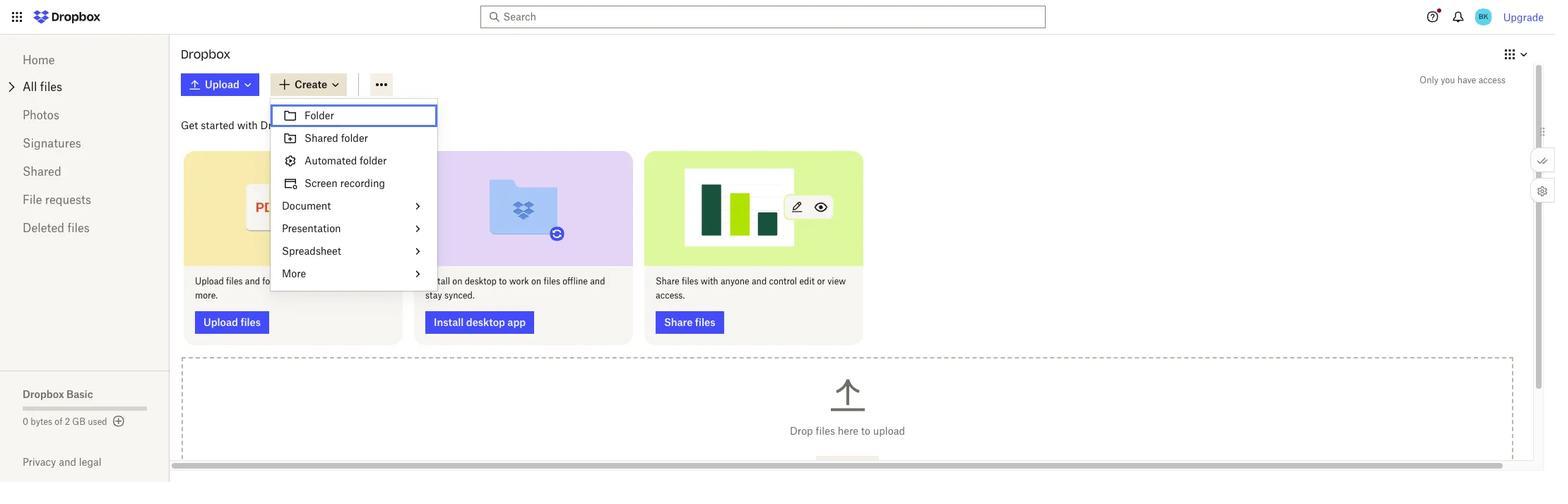 Task type: vqa. For each thing, say whether or not it's contained in the screenshot.
text box
no



Task type: locate. For each thing, give the bounding box(es) containing it.
with right "started"
[[237, 119, 258, 131]]

to inside upload files and folders to edit, share, sign, and more.
[[292, 276, 300, 287]]

0 vertical spatial with
[[237, 119, 258, 131]]

to inside 'install on desktop to work on files offline and stay synced.'
[[499, 276, 507, 287]]

access.
[[656, 290, 685, 301]]

legal
[[79, 457, 101, 469]]

folder down folder menu item
[[341, 132, 368, 144]]

view
[[828, 276, 846, 287]]

shared down the folder
[[305, 132, 338, 144]]

on
[[453, 276, 463, 287], [532, 276, 542, 287]]

bytes
[[31, 417, 52, 428]]

automated
[[305, 155, 357, 167]]

and left control
[[752, 276, 767, 287]]

folders
[[262, 276, 290, 287]]

home link
[[23, 46, 147, 74]]

work
[[509, 276, 529, 287]]

2 vertical spatial dropbox
[[23, 389, 64, 401]]

folder inside menu item
[[360, 155, 387, 167]]

dropbox basic
[[23, 389, 93, 401]]

files for share
[[682, 276, 699, 287]]

folder for shared folder
[[341, 132, 368, 144]]

shared for shared
[[23, 165, 61, 179]]

and inside 'install on desktop to work on files offline and stay synced.'
[[590, 276, 605, 287]]

to for install on desktop to work on files offline and stay synced.
[[499, 276, 507, 287]]

2 horizontal spatial to
[[861, 425, 871, 437]]

photos link
[[23, 101, 147, 129]]

offline
[[563, 276, 588, 287]]

screen recording menu item
[[271, 172, 438, 195]]

folder
[[305, 110, 334, 122]]

folder inside menu item
[[341, 132, 368, 144]]

with inside share files with anyone and control edit or view access.
[[701, 276, 719, 287]]

folder for automated folder
[[360, 155, 387, 167]]

upgrade link
[[1504, 11, 1544, 23]]

1 horizontal spatial dropbox
[[181, 47, 231, 61]]

automated folder menu item
[[271, 150, 438, 172]]

get more space image
[[110, 413, 127, 430]]

automated folder
[[305, 155, 387, 167]]

files left offline
[[544, 276, 560, 287]]

2 horizontal spatial dropbox
[[261, 119, 300, 131]]

basic
[[66, 389, 93, 401]]

and left legal
[[59, 457, 76, 469]]

files for drop
[[816, 425, 835, 437]]

1 horizontal spatial shared
[[305, 132, 338, 144]]

shared
[[305, 132, 338, 144], [23, 165, 61, 179]]

1 vertical spatial shared
[[23, 165, 61, 179]]

gb
[[72, 417, 86, 428]]

on right work
[[532, 276, 542, 287]]

to left edit,
[[292, 276, 300, 287]]

0 horizontal spatial with
[[237, 119, 258, 131]]

0
[[23, 417, 28, 428]]

1 horizontal spatial with
[[701, 276, 719, 287]]

photos
[[23, 108, 59, 122]]

0 horizontal spatial dropbox
[[23, 389, 64, 401]]

requests
[[45, 193, 91, 207]]

shared folder menu item
[[271, 127, 438, 150]]

0 horizontal spatial to
[[292, 276, 300, 287]]

signatures
[[23, 136, 81, 151]]

files inside upload files and folders to edit, share, sign, and more.
[[226, 276, 243, 287]]

with for files
[[701, 276, 719, 287]]

with
[[237, 119, 258, 131], [701, 276, 719, 287]]

document menu item
[[271, 195, 438, 218]]

0 vertical spatial dropbox
[[181, 47, 231, 61]]

folder
[[341, 132, 368, 144], [360, 155, 387, 167]]

share
[[656, 276, 680, 287]]

0 vertical spatial shared
[[305, 132, 338, 144]]

2
[[65, 417, 70, 428]]

more
[[282, 268, 306, 280]]

folder up recording
[[360, 155, 387, 167]]

and right "sign,"
[[370, 276, 385, 287]]

shared link
[[23, 158, 147, 186]]

and
[[245, 276, 260, 287], [370, 276, 385, 287], [590, 276, 605, 287], [752, 276, 767, 287], [59, 457, 76, 469]]

dropbox
[[181, 47, 231, 61], [261, 119, 300, 131], [23, 389, 64, 401]]

0 horizontal spatial on
[[453, 276, 463, 287]]

file requests
[[23, 193, 91, 207]]

to left work
[[499, 276, 507, 287]]

upload files and folders to edit, share, sign, and more.
[[195, 276, 385, 301]]

1 horizontal spatial on
[[532, 276, 542, 287]]

install on desktop to work on files offline and stay synced.
[[425, 276, 605, 301]]

1 vertical spatial folder
[[360, 155, 387, 167]]

to
[[292, 276, 300, 287], [499, 276, 507, 287], [861, 425, 871, 437]]

1 on from the left
[[453, 276, 463, 287]]

files inside 'install on desktop to work on files offline and stay synced.'
[[544, 276, 560, 287]]

1 horizontal spatial to
[[499, 276, 507, 287]]

get started with dropbox
[[181, 119, 300, 131]]

screen
[[305, 177, 338, 189]]

only
[[1420, 75, 1439, 86]]

and right offline
[[590, 276, 605, 287]]

files
[[67, 221, 90, 235], [226, 276, 243, 287], [544, 276, 560, 287], [682, 276, 699, 287], [816, 425, 835, 437]]

access
[[1479, 75, 1506, 86]]

to for drop files here to upload
[[861, 425, 871, 437]]

files right share
[[682, 276, 699, 287]]

to right here on the bottom of page
[[861, 425, 871, 437]]

1 vertical spatial with
[[701, 276, 719, 287]]

on up "synced."
[[453, 276, 463, 287]]

dropbox for dropbox
[[181, 47, 231, 61]]

global header element
[[0, 0, 1556, 35]]

synced.
[[445, 290, 475, 301]]

with left anyone at the bottom
[[701, 276, 719, 287]]

files down file requests link
[[67, 221, 90, 235]]

files right upload
[[226, 276, 243, 287]]

files left here on the bottom of page
[[816, 425, 835, 437]]

shared inside menu item
[[305, 132, 338, 144]]

0 vertical spatial folder
[[341, 132, 368, 144]]

files for upload
[[226, 276, 243, 287]]

files inside share files with anyone and control edit or view access.
[[682, 276, 699, 287]]

0 horizontal spatial shared
[[23, 165, 61, 179]]

recording
[[340, 177, 385, 189]]

shared up file
[[23, 165, 61, 179]]



Task type: describe. For each thing, give the bounding box(es) containing it.
privacy and legal link
[[23, 457, 170, 469]]

you
[[1441, 75, 1456, 86]]

stay
[[425, 290, 442, 301]]

started
[[201, 119, 235, 131]]

drop
[[790, 425, 813, 437]]

home
[[23, 53, 55, 67]]

upload
[[873, 425, 905, 437]]

files for deleted
[[67, 221, 90, 235]]

install
[[425, 276, 450, 287]]

shared folder
[[305, 132, 368, 144]]

folder menu item
[[271, 105, 438, 127]]

and inside share files with anyone and control edit or view access.
[[752, 276, 767, 287]]

edit
[[800, 276, 815, 287]]

upgrade
[[1504, 11, 1544, 23]]

of
[[55, 417, 63, 428]]

presentation menu item
[[271, 218, 438, 240]]

dropbox logo - go to the homepage image
[[28, 6, 105, 28]]

desktop
[[465, 276, 497, 287]]

1 vertical spatial dropbox
[[261, 119, 300, 131]]

dropbox for dropbox basic
[[23, 389, 64, 401]]

and left folders
[[245, 276, 260, 287]]

control
[[769, 276, 797, 287]]

drop files here to upload
[[790, 425, 905, 437]]

privacy and legal
[[23, 457, 101, 469]]

share,
[[322, 276, 346, 287]]

with for started
[[237, 119, 258, 131]]

only you have access
[[1420, 75, 1506, 86]]

shared for shared folder
[[305, 132, 338, 144]]

spreadsheet
[[282, 245, 341, 257]]

deleted files link
[[23, 214, 147, 242]]

used
[[88, 417, 107, 428]]

privacy
[[23, 457, 56, 469]]

get
[[181, 119, 198, 131]]

screen recording
[[305, 177, 385, 189]]

deleted
[[23, 221, 64, 235]]

document
[[282, 200, 331, 212]]

0 bytes of 2 gb used
[[23, 417, 107, 428]]

anyone
[[721, 276, 750, 287]]

spreadsheet menu item
[[271, 240, 438, 263]]

here
[[838, 425, 859, 437]]

sign,
[[348, 276, 367, 287]]

edit,
[[302, 276, 320, 287]]

have
[[1458, 75, 1477, 86]]

signatures link
[[23, 129, 147, 158]]

upload
[[195, 276, 224, 287]]

file requests link
[[23, 186, 147, 214]]

presentation
[[282, 223, 341, 235]]

share files with anyone and control edit or view access.
[[656, 276, 846, 301]]

more.
[[195, 290, 218, 301]]

file
[[23, 193, 42, 207]]

more menu item
[[271, 263, 438, 286]]

2 on from the left
[[532, 276, 542, 287]]

or
[[817, 276, 825, 287]]

deleted files
[[23, 221, 90, 235]]



